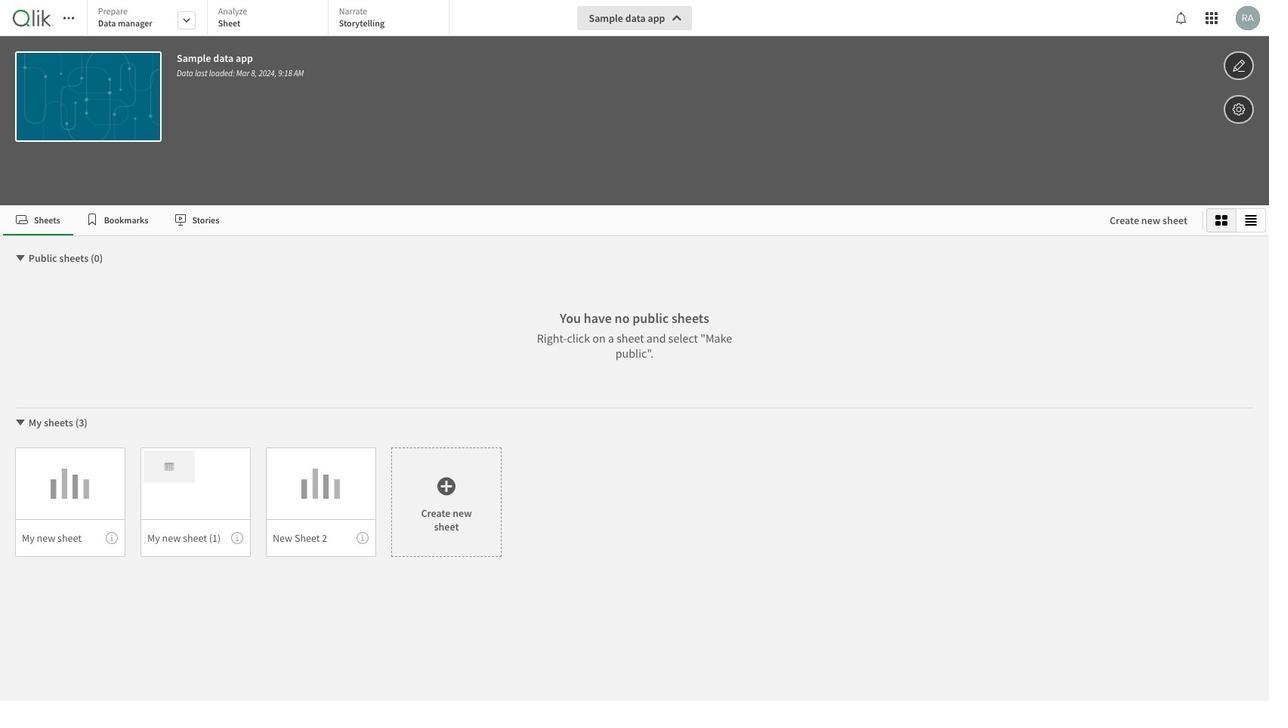 Task type: describe. For each thing, give the bounding box(es) containing it.
ruby anderson image
[[1236, 6, 1260, 30]]

tooltip for my new sheet (1) sheet is selected. press the spacebar or enter key to open my new sheet (1) sheet. use the right and left arrow keys to navigate. element
[[231, 533, 243, 545]]

tooltip for my new sheet sheet is selected. press the spacebar or enter key to open my new sheet sheet. use the right and left arrow keys to navigate. element
[[106, 533, 118, 545]]

my new sheet sheet is selected. press the spacebar or enter key to open my new sheet sheet. use the right and left arrow keys to navigate. element
[[15, 448, 125, 557]]

1 vertical spatial tab list
[[3, 205, 1095, 236]]

collapse image
[[14, 417, 26, 429]]

edit image
[[1232, 57, 1246, 75]]



Task type: locate. For each thing, give the bounding box(es) containing it.
grid view image
[[1215, 215, 1228, 227]]

list view image
[[1245, 215, 1257, 227]]

menu item for my new sheet (1) sheet is selected. press the spacebar or enter key to open my new sheet (1) sheet. use the right and left arrow keys to navigate. element
[[141, 520, 251, 557]]

2 menu item from the left
[[141, 520, 251, 557]]

group
[[1206, 208, 1266, 233]]

toolbar
[[0, 0, 1269, 205]]

menu item for my new sheet sheet is selected. press the spacebar or enter key to open my new sheet sheet. use the right and left arrow keys to navigate. element
[[15, 520, 125, 557]]

collapse image
[[14, 252, 26, 264]]

0 vertical spatial tab list
[[87, 0, 455, 38]]

1 tooltip from the left
[[106, 533, 118, 545]]

tooltip
[[106, 533, 118, 545], [231, 533, 243, 545], [357, 533, 369, 545]]

tooltip inside my new sheet (1) sheet is selected. press the spacebar or enter key to open my new sheet (1) sheet. use the right and left arrow keys to navigate. element
[[231, 533, 243, 545]]

app options image
[[1232, 100, 1246, 119]]

0 horizontal spatial tooltip
[[106, 533, 118, 545]]

menu item
[[15, 520, 125, 557], [141, 520, 251, 557], [266, 520, 376, 557]]

3 menu item from the left
[[266, 520, 376, 557]]

2 horizontal spatial tooltip
[[357, 533, 369, 545]]

1 horizontal spatial menu item
[[141, 520, 251, 557]]

2 horizontal spatial menu item
[[266, 520, 376, 557]]

application
[[0, 0, 1269, 702]]

3 tooltip from the left
[[357, 533, 369, 545]]

tooltip inside new sheet 2 sheet is selected. press the spacebar or enter key to open new sheet 2 sheet. use the right and left arrow keys to navigate. element
[[357, 533, 369, 545]]

1 horizontal spatial tooltip
[[231, 533, 243, 545]]

new sheet 2 sheet is selected. press the spacebar or enter key to open new sheet 2 sheet. use the right and left arrow keys to navigate. element
[[266, 448, 376, 557]]

menu item for new sheet 2 sheet is selected. press the spacebar or enter key to open new sheet 2 sheet. use the right and left arrow keys to navigate. element
[[266, 520, 376, 557]]

0 horizontal spatial menu item
[[15, 520, 125, 557]]

tooltip for new sheet 2 sheet is selected. press the spacebar or enter key to open new sheet 2 sheet. use the right and left arrow keys to navigate. element
[[357, 533, 369, 545]]

1 menu item from the left
[[15, 520, 125, 557]]

my new sheet (1) sheet is selected. press the spacebar or enter key to open my new sheet (1) sheet. use the right and left arrow keys to navigate. element
[[141, 448, 251, 557]]

2 tooltip from the left
[[231, 533, 243, 545]]

tooltip inside my new sheet sheet is selected. press the spacebar or enter key to open my new sheet sheet. use the right and left arrow keys to navigate. element
[[106, 533, 118, 545]]

tab list
[[87, 0, 455, 38], [3, 205, 1095, 236]]



